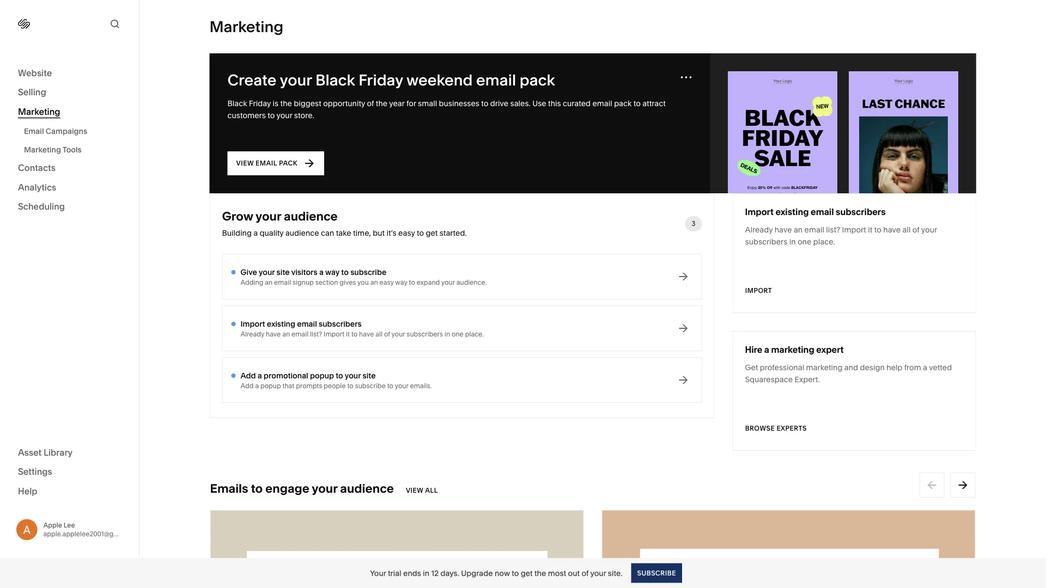 Task type: vqa. For each thing, say whether or not it's contained in the screenshot.
'Library'
yes



Task type: locate. For each thing, give the bounding box(es) containing it.
website link
[[18, 67, 121, 80]]

ends
[[404, 569, 422, 579]]

marketing up contacts
[[24, 145, 61, 154]]

help link
[[18, 486, 37, 498]]

your
[[370, 569, 386, 579]]

campaigns
[[46, 127, 87, 136]]

1 vertical spatial marketing
[[24, 145, 61, 154]]

your trial ends in 12 days. upgrade now to get the most out of your site.
[[370, 569, 623, 579]]

email campaigns
[[24, 127, 87, 136]]

marketing up email
[[18, 106, 60, 117]]

analytics
[[18, 182, 56, 193]]

asset
[[18, 448, 42, 458]]

settings
[[18, 467, 52, 478]]

scheduling link
[[18, 201, 121, 214]]

contacts link
[[18, 162, 121, 175]]

your
[[591, 569, 607, 579]]

trial
[[388, 569, 402, 579]]

subscribe button
[[632, 564, 683, 584]]

library
[[44, 448, 73, 458]]

marketing tools link
[[24, 140, 127, 159]]

now
[[495, 569, 510, 579]]

scheduling
[[18, 201, 65, 212]]

apple lee apple.applelee2001@gmail.com
[[43, 522, 142, 539]]

email
[[24, 127, 44, 136]]

0 vertical spatial marketing
[[18, 106, 60, 117]]

marketing
[[18, 106, 60, 117], [24, 145, 61, 154]]

help
[[18, 486, 37, 497]]

subscribe
[[638, 570, 677, 578]]

asset library link
[[18, 447, 121, 460]]

marketing tools
[[24, 145, 82, 154]]

apple
[[43, 522, 62, 530]]



Task type: describe. For each thing, give the bounding box(es) containing it.
contacts
[[18, 163, 56, 173]]

marketing for marketing
[[18, 106, 60, 117]]

most
[[548, 569, 567, 579]]

get
[[521, 569, 533, 579]]

upgrade
[[461, 569, 493, 579]]

marketing link
[[18, 106, 121, 119]]

tools
[[63, 145, 82, 154]]

out
[[568, 569, 580, 579]]

email campaigns link
[[24, 122, 127, 140]]

website
[[18, 68, 52, 78]]

days.
[[441, 569, 460, 579]]

settings link
[[18, 467, 121, 479]]

marketing for marketing tools
[[24, 145, 61, 154]]

site.
[[608, 569, 623, 579]]

selling link
[[18, 86, 121, 99]]

analytics link
[[18, 182, 121, 194]]

12
[[432, 569, 439, 579]]

asset library
[[18, 448, 73, 458]]

of
[[582, 569, 589, 579]]

lee
[[64, 522, 75, 530]]

in
[[423, 569, 430, 579]]

the
[[535, 569, 547, 579]]

to
[[512, 569, 519, 579]]

apple.applelee2001@gmail.com
[[43, 531, 142, 539]]

selling
[[18, 87, 46, 98]]



